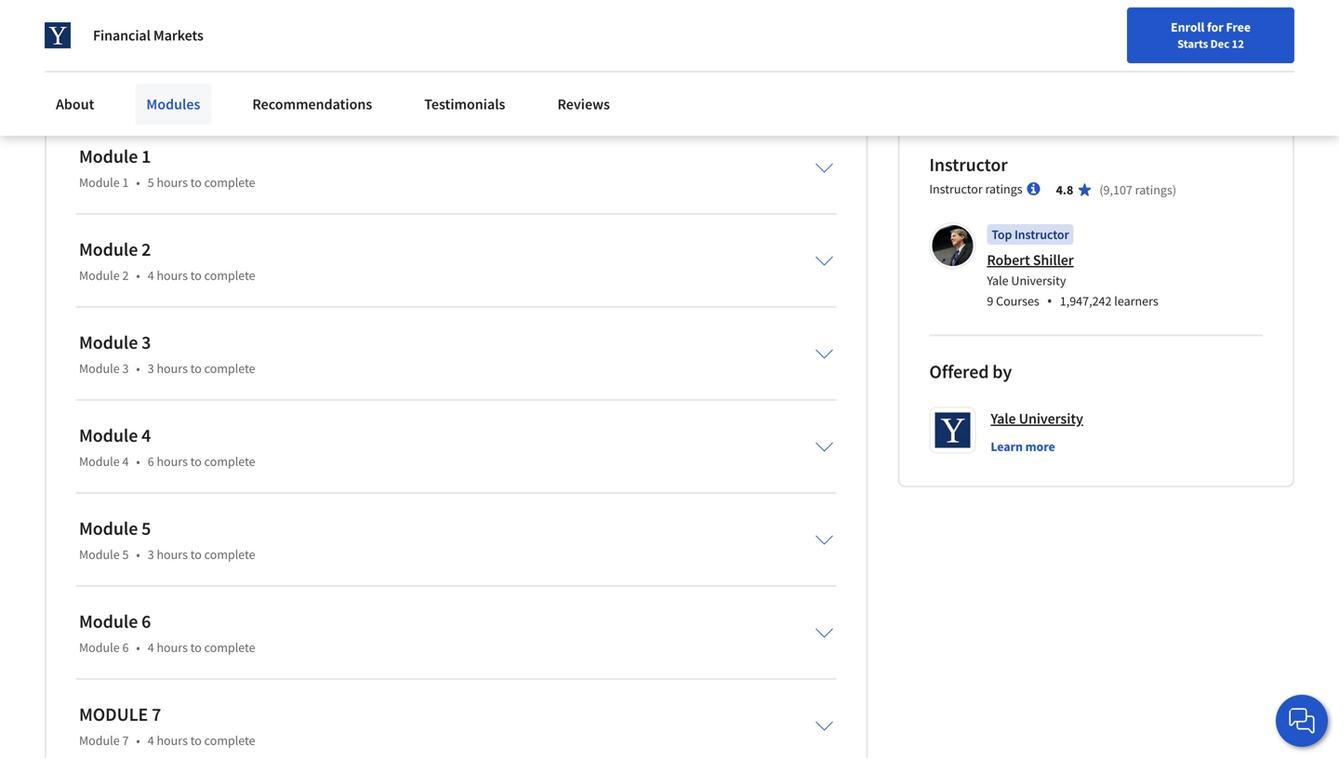 Task type: describe. For each thing, give the bounding box(es) containing it.
university inside top instructor robert shiller yale university 9 courses • 1,947,242 learners
[[1012, 272, 1067, 289]]

enroll for free starts dec 12
[[1171, 19, 1251, 51]]

8 module from the top
[[79, 453, 120, 470]]

instructor for instructor
[[930, 153, 1008, 177]]

modules
[[146, 95, 200, 114]]

4 for 2
[[148, 267, 154, 284]]

5 module from the top
[[79, 331, 138, 354]]

to for 5
[[190, 546, 202, 563]]

5 inside module 1 module 1 • 5 hours to complete
[[148, 174, 154, 191]]

hours for 3
[[157, 360, 188, 377]]

• for 7
[[136, 732, 140, 749]]

top
[[992, 226, 1012, 243]]

4 up module 5 module 5 • 3 hours to complete
[[122, 453, 129, 470]]

9,107
[[1104, 182, 1133, 198]]

more
[[1026, 438, 1056, 455]]

to for 1
[[190, 174, 202, 191]]

complete for module 6
[[204, 639, 255, 656]]

free
[[1227, 19, 1251, 35]]

learn
[[991, 438, 1023, 455]]

1 horizontal spatial 2
[[142, 238, 151, 261]]

reviews
[[558, 95, 610, 114]]

2 module from the top
[[79, 174, 120, 191]]

module inside module 7 module 7 • 4 hours to complete
[[79, 732, 120, 749]]

4 for 7
[[148, 732, 154, 749]]

complete for module 7
[[204, 732, 255, 749]]

yale university link
[[991, 407, 1084, 430]]

• for 5
[[136, 546, 140, 563]]

recommendations link
[[241, 84, 384, 125]]

6 inside the module 4 module 4 • 6 hours to complete
[[148, 453, 154, 470]]

1 module from the top
[[79, 145, 138, 168]]

complete for module 2
[[204, 267, 255, 284]]

0 horizontal spatial ratings
[[986, 181, 1023, 197]]

university inside the yale university link
[[1019, 410, 1084, 428]]

starts
[[1178, 36, 1209, 51]]

complete for module 4
[[204, 453, 255, 470]]

• for 6
[[136, 639, 140, 656]]

3 inside module 5 module 5 • 3 hours to complete
[[148, 546, 154, 563]]

instructor ratings
[[930, 181, 1023, 197]]

0 horizontal spatial 2
[[122, 267, 129, 284]]

testimonials link
[[413, 84, 517, 125]]

module 2 module 2 • 4 hours to complete
[[79, 238, 255, 284]]

dec
[[1211, 36, 1230, 51]]

robert shiller image
[[933, 225, 973, 266]]

yale university
[[991, 410, 1084, 428]]

testimonials
[[424, 95, 506, 114]]

financial markets
[[93, 26, 204, 45]]

1,947,242
[[1060, 293, 1112, 310]]

about
[[56, 95, 94, 114]]

modules link
[[135, 84, 212, 125]]

enroll
[[1171, 19, 1205, 35]]

for
[[1208, 19, 1224, 35]]

robert
[[987, 251, 1031, 270]]

0 vertical spatial 1
[[142, 145, 151, 168]]

module
[[79, 703, 148, 726]]

learners
[[1115, 293, 1159, 310]]

module 6 module 6 • 4 hours to complete
[[79, 610, 255, 656]]

complete for module 1
[[204, 174, 255, 191]]

yale university image
[[45, 22, 71, 48]]

module 7 module 7 • 4 hours to complete
[[79, 703, 255, 749]]

9
[[987, 293, 994, 310]]

10 module from the top
[[79, 546, 120, 563]]

to for 4
[[190, 453, 202, 470]]

11 module from the top
[[79, 610, 138, 633]]

4 for 6
[[148, 639, 154, 656]]

4 down module 3 module 3 • 3 hours to complete
[[142, 424, 151, 447]]

offered by
[[930, 360, 1012, 384]]

complete for module 3
[[204, 360, 255, 377]]

financial
[[93, 26, 151, 45]]

robert shiller link
[[987, 251, 1074, 270]]

3 module from the top
[[79, 238, 138, 261]]



Task type: vqa. For each thing, say whether or not it's contained in the screenshot.
Robert Shiller image
yes



Task type: locate. For each thing, give the bounding box(es) containing it.
to inside the module 4 module 4 • 6 hours to complete
[[190, 453, 202, 470]]

)
[[1173, 182, 1177, 198]]

1 to from the top
[[190, 174, 202, 191]]

chat with us image
[[1288, 706, 1317, 736]]

4 down module
[[148, 732, 154, 749]]

4 inside module 7 module 7 • 4 hours to complete
[[148, 732, 154, 749]]

learn more
[[991, 438, 1056, 455]]

to inside module 6 module 6 • 4 hours to complete
[[190, 639, 202, 656]]

4 inside 'module 2 module 2 • 4 hours to complete'
[[148, 267, 154, 284]]

yale
[[987, 272, 1009, 289], [991, 410, 1016, 428]]

hours inside module 1 module 1 • 5 hours to complete
[[157, 174, 188, 191]]

5 hours from the top
[[157, 546, 188, 563]]

hours inside module 5 module 5 • 3 hours to complete
[[157, 546, 188, 563]]

6 module from the top
[[79, 360, 120, 377]]

• inside module 3 module 3 • 3 hours to complete
[[136, 360, 140, 377]]

to
[[190, 174, 202, 191], [190, 267, 202, 284], [190, 360, 202, 377], [190, 453, 202, 470], [190, 546, 202, 563], [190, 639, 202, 656], [190, 732, 202, 749]]

1 horizontal spatial 7
[[152, 703, 161, 726]]

• up module 6 module 6 • 4 hours to complete on the bottom
[[136, 546, 140, 563]]

4 module from the top
[[79, 267, 120, 284]]

( 9,107 ratings )
[[1100, 182, 1177, 198]]

instructor up robert shiller 'link'
[[1015, 226, 1070, 243]]

0 vertical spatial university
[[1012, 272, 1067, 289]]

1 vertical spatial 6
[[142, 610, 151, 633]]

2 hours from the top
[[157, 267, 188, 284]]

reviews link
[[547, 84, 621, 125]]

hours inside 'module 2 module 2 • 4 hours to complete'
[[157, 267, 188, 284]]

• for 3
[[136, 360, 140, 377]]

coursera image
[[22, 15, 140, 45]]

to for 7
[[190, 732, 202, 749]]

• inside 'module 2 module 2 • 4 hours to complete'
[[136, 267, 140, 284]]

6 down module 5 module 5 • 3 hours to complete
[[142, 610, 151, 633]]

university up more
[[1019, 410, 1084, 428]]

• inside module 1 module 1 • 5 hours to complete
[[136, 174, 140, 191]]

hours for 1
[[157, 174, 188, 191]]

complete inside module 5 module 5 • 3 hours to complete
[[204, 546, 255, 563]]

shiller
[[1033, 251, 1074, 270]]

instructor inside top instructor robert shiller yale university 9 courses • 1,947,242 learners
[[1015, 226, 1070, 243]]

1 vertical spatial 2
[[122, 267, 129, 284]]

2
[[142, 238, 151, 261], [122, 267, 129, 284]]

5 complete from the top
[[204, 546, 255, 563]]

5
[[148, 174, 154, 191], [142, 517, 151, 540], [122, 546, 129, 563]]

7 module from the top
[[79, 424, 138, 447]]

about link
[[45, 84, 105, 125]]

• up module 3 module 3 • 3 hours to complete
[[136, 267, 140, 284]]

4.8
[[1057, 182, 1074, 198]]

1 vertical spatial 1
[[122, 174, 129, 191]]

hours for 2
[[157, 267, 188, 284]]

1 up 'module 2 module 2 • 4 hours to complete'
[[122, 174, 129, 191]]

0 vertical spatial 6
[[148, 453, 154, 470]]

2 to from the top
[[190, 267, 202, 284]]

4 up module 3 module 3 • 3 hours to complete
[[148, 267, 154, 284]]

recommendations
[[252, 95, 372, 114]]

0 vertical spatial instructor
[[930, 153, 1008, 177]]

6 complete from the top
[[204, 639, 255, 656]]

1 vertical spatial instructor
[[930, 181, 983, 197]]

• up 'module 2 module 2 • 4 hours to complete'
[[136, 174, 140, 191]]

instructor
[[930, 153, 1008, 177], [930, 181, 983, 197], [1015, 226, 1070, 243]]

6
[[148, 453, 154, 470], [142, 610, 151, 633], [122, 639, 129, 656]]

yale up '9'
[[987, 272, 1009, 289]]

to inside module 5 module 5 • 3 hours to complete
[[190, 546, 202, 563]]

6 hours from the top
[[157, 639, 188, 656]]

•
[[136, 174, 140, 191], [136, 267, 140, 284], [1047, 291, 1053, 311], [136, 360, 140, 377], [136, 453, 140, 470], [136, 546, 140, 563], [136, 639, 140, 656], [136, 732, 140, 749]]

to inside module 3 module 3 • 3 hours to complete
[[190, 360, 202, 377]]

complete
[[204, 174, 255, 191], [204, 267, 255, 284], [204, 360, 255, 377], [204, 453, 255, 470], [204, 546, 255, 563], [204, 639, 255, 656], [204, 732, 255, 749]]

0 vertical spatial 5
[[148, 174, 154, 191]]

university down robert shiller 'link'
[[1012, 272, 1067, 289]]

• inside module 6 module 6 • 4 hours to complete
[[136, 639, 140, 656]]

hours for 4
[[157, 453, 188, 470]]

6 up module
[[122, 639, 129, 656]]

9 module from the top
[[79, 517, 138, 540]]

4 complete from the top
[[204, 453, 255, 470]]

1 vertical spatial yale
[[991, 410, 1016, 428]]

to inside module 1 module 1 • 5 hours to complete
[[190, 174, 202, 191]]

courses
[[996, 293, 1040, 310]]

5 down the module 4 module 4 • 6 hours to complete
[[142, 517, 151, 540]]

4 to from the top
[[190, 453, 202, 470]]

• for 1
[[136, 174, 140, 191]]

4 up module
[[148, 639, 154, 656]]

7
[[152, 703, 161, 726], [122, 732, 129, 749]]

hours for 7
[[157, 732, 188, 749]]

complete inside the module 4 module 4 • 6 hours to complete
[[204, 453, 255, 470]]

ratings up top
[[986, 181, 1023, 197]]

1 complete from the top
[[204, 174, 255, 191]]

university
[[1012, 272, 1067, 289], [1019, 410, 1084, 428]]

complete inside 'module 2 module 2 • 4 hours to complete'
[[204, 267, 255, 284]]

hours for 5
[[157, 546, 188, 563]]

module
[[79, 145, 138, 168], [79, 174, 120, 191], [79, 238, 138, 261], [79, 267, 120, 284], [79, 331, 138, 354], [79, 360, 120, 377], [79, 424, 138, 447], [79, 453, 120, 470], [79, 517, 138, 540], [79, 546, 120, 563], [79, 610, 138, 633], [79, 639, 120, 656], [79, 732, 120, 749]]

module 3 module 3 • 3 hours to complete
[[79, 331, 255, 377]]

by
[[993, 360, 1012, 384]]

markets
[[153, 26, 204, 45]]

5 up 'module 2 module 2 • 4 hours to complete'
[[148, 174, 154, 191]]

7 down module
[[122, 732, 129, 749]]

hours inside the module 4 module 4 • 6 hours to complete
[[157, 453, 188, 470]]

3 to from the top
[[190, 360, 202, 377]]

offered
[[930, 360, 989, 384]]

1 hours from the top
[[157, 174, 188, 191]]

1 horizontal spatial ratings
[[1136, 182, 1173, 198]]

to for 2
[[190, 267, 202, 284]]

0 horizontal spatial 7
[[122, 732, 129, 749]]

• inside top instructor robert shiller yale university 9 courses • 1,947,242 learners
[[1047, 291, 1053, 311]]

module 1 module 1 • 5 hours to complete
[[79, 145, 255, 191]]

complete inside module 7 module 7 • 4 hours to complete
[[204, 732, 255, 749]]

to for 6
[[190, 639, 202, 656]]

• inside the module 4 module 4 • 6 hours to complete
[[136, 453, 140, 470]]

hours
[[157, 174, 188, 191], [157, 267, 188, 284], [157, 360, 188, 377], [157, 453, 188, 470], [157, 546, 188, 563], [157, 639, 188, 656], [157, 732, 188, 749]]

complete inside module 3 module 3 • 3 hours to complete
[[204, 360, 255, 377]]

5 to from the top
[[190, 546, 202, 563]]

1 vertical spatial 7
[[122, 732, 129, 749]]

to inside module 7 module 7 • 4 hours to complete
[[190, 732, 202, 749]]

hours for 6
[[157, 639, 188, 656]]

learn more button
[[991, 437, 1056, 456]]

2 up module 3 module 3 • 3 hours to complete
[[122, 267, 129, 284]]

• for 4
[[136, 453, 140, 470]]

• right courses at the right top of the page
[[1047, 291, 1053, 311]]

instructor up robert shiller image
[[930, 181, 983, 197]]

ratings right 9,107
[[1136, 182, 1173, 198]]

7 complete from the top
[[204, 732, 255, 749]]

complete for module 5
[[204, 546, 255, 563]]

• inside module 5 module 5 • 3 hours to complete
[[136, 546, 140, 563]]

2 vertical spatial 6
[[122, 639, 129, 656]]

(
[[1100, 182, 1104, 198]]

menu item
[[1004, 19, 1124, 79]]

to for 3
[[190, 360, 202, 377]]

1
[[142, 145, 151, 168], [122, 174, 129, 191]]

5 up module 6 module 6 • 4 hours to complete on the bottom
[[122, 546, 129, 563]]

hours inside module 3 module 3 • 3 hours to complete
[[157, 360, 188, 377]]

to inside 'module 2 module 2 • 4 hours to complete'
[[190, 267, 202, 284]]

6 up module 5 module 5 • 3 hours to complete
[[148, 453, 154, 470]]

2 vertical spatial 5
[[122, 546, 129, 563]]

4 hours from the top
[[157, 453, 188, 470]]

7 to from the top
[[190, 732, 202, 749]]

0 vertical spatial 7
[[152, 703, 161, 726]]

2 complete from the top
[[204, 267, 255, 284]]

yale inside top instructor robert shiller yale university 9 courses • 1,947,242 learners
[[987, 272, 1009, 289]]

• up module
[[136, 639, 140, 656]]

2 vertical spatial instructor
[[1015, 226, 1070, 243]]

1 down modules
[[142, 145, 151, 168]]

module 4 module 4 • 6 hours to complete
[[79, 424, 255, 470]]

complete inside module 6 module 6 • 4 hours to complete
[[204, 639, 255, 656]]

0 vertical spatial yale
[[987, 272, 1009, 289]]

12 module from the top
[[79, 639, 120, 656]]

4 inside module 6 module 6 • 4 hours to complete
[[148, 639, 154, 656]]

13 module from the top
[[79, 732, 120, 749]]

instructor for instructor ratings
[[930, 181, 983, 197]]

3
[[142, 331, 151, 354], [122, 360, 129, 377], [148, 360, 154, 377], [148, 546, 154, 563]]

0 vertical spatial 2
[[142, 238, 151, 261]]

• for 2
[[136, 267, 140, 284]]

3 complete from the top
[[204, 360, 255, 377]]

hours inside module 6 module 6 • 4 hours to complete
[[157, 639, 188, 656]]

yale up learn
[[991, 410, 1016, 428]]

complete inside module 1 module 1 • 5 hours to complete
[[204, 174, 255, 191]]

12
[[1232, 36, 1245, 51]]

0 horizontal spatial 1
[[122, 174, 129, 191]]

1 vertical spatial 5
[[142, 517, 151, 540]]

7 right module
[[152, 703, 161, 726]]

instructor up instructor ratings
[[930, 153, 1008, 177]]

6 to from the top
[[190, 639, 202, 656]]

• up module 5 module 5 • 3 hours to complete
[[136, 453, 140, 470]]

4
[[148, 267, 154, 284], [142, 424, 151, 447], [122, 453, 129, 470], [148, 639, 154, 656], [148, 732, 154, 749]]

3 hours from the top
[[157, 360, 188, 377]]

ratings
[[986, 181, 1023, 197], [1136, 182, 1173, 198]]

top instructor robert shiller yale university 9 courses • 1,947,242 learners
[[987, 226, 1159, 311]]

• down module
[[136, 732, 140, 749]]

• inside module 7 module 7 • 4 hours to complete
[[136, 732, 140, 749]]

7 hours from the top
[[157, 732, 188, 749]]

1 vertical spatial university
[[1019, 410, 1084, 428]]

module 5 module 5 • 3 hours to complete
[[79, 517, 255, 563]]

• up the module 4 module 4 • 6 hours to complete
[[136, 360, 140, 377]]

hours inside module 7 module 7 • 4 hours to complete
[[157, 732, 188, 749]]

1 horizontal spatial 1
[[142, 145, 151, 168]]

2 down module 1 module 1 • 5 hours to complete
[[142, 238, 151, 261]]



